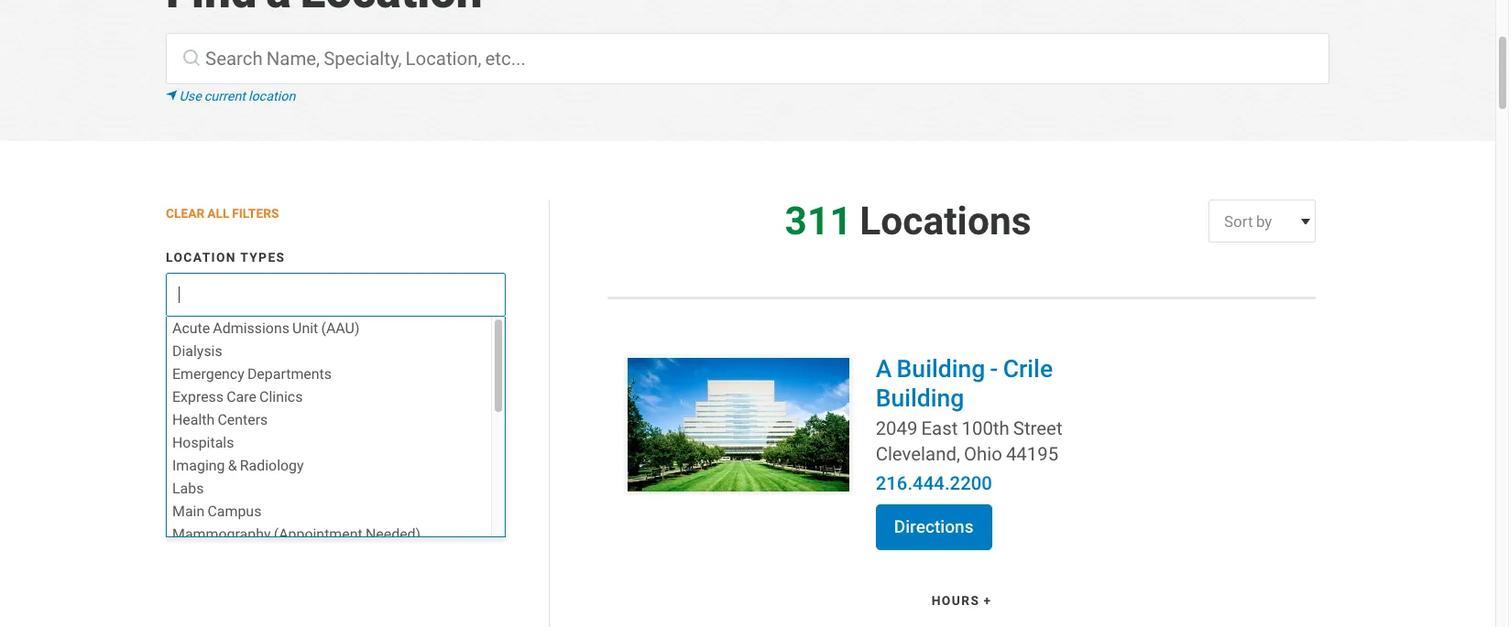 Task type: vqa. For each thing, say whether or not it's contained in the screenshot.
the Imaging
yes



Task type: locate. For each thing, give the bounding box(es) containing it.
clinics
[[259, 387, 303, 406]]

location
[[166, 249, 236, 266]]

216.444.2200 link
[[876, 472, 1111, 497]]

filters
[[232, 205, 279, 222]]

hospitals
[[172, 433, 234, 452]]

acute admissions unit (aau) dialysis emergency departments express care clinics health centers hospitals imaging & radiology labs main campus mammography (appointment needed)
[[172, 319, 421, 543]]

None text field
[[171, 275, 324, 315], [171, 377, 500, 417], [171, 275, 324, 315], [171, 377, 500, 417]]

cleveland,
[[876, 443, 961, 466]]

types
[[240, 249, 285, 266]]

building
[[897, 354, 986, 384], [876, 383, 965, 413]]

(appointment
[[274, 525, 363, 543]]

main
[[172, 502, 205, 520]]

(aau)
[[321, 319, 360, 337]]

311 locations
[[785, 196, 1032, 246]]

centers
[[218, 410, 268, 429]]

100th
[[962, 417, 1010, 441]]

use current location icon image
[[166, 90, 176, 101]]

&
[[228, 456, 237, 475]]

acute
[[172, 319, 210, 337]]

directions link
[[876, 505, 992, 551]]

311
[[785, 196, 852, 246]]

type
[[229, 454, 265, 470]]

location
[[248, 88, 295, 105]]

street
[[1014, 417, 1063, 441]]

departments
[[247, 365, 332, 383]]

-
[[990, 354, 998, 384]]

unit
[[292, 319, 318, 337]]

radiology
[[240, 456, 304, 475]]

east
[[922, 417, 958, 441]]

None text field
[[171, 479, 500, 520]]

216.444.2200
[[876, 472, 993, 496]]

hours link
[[594, 584, 1330, 624]]

clear all filters
[[166, 205, 279, 222]]



Task type: describe. For each thing, give the bounding box(es) containing it.
dialysis
[[172, 342, 222, 360]]

current
[[204, 88, 246, 105]]

express
[[172, 387, 224, 406]]

building up east
[[876, 383, 965, 413]]

a building - crile building link
[[876, 354, 1053, 413]]

clear
[[166, 205, 205, 222]]

building left -
[[897, 354, 986, 384]]

imaging
[[172, 456, 225, 475]]

specialty
[[166, 352, 242, 368]]

emergency
[[172, 365, 245, 383]]

service type
[[166, 454, 265, 470]]

a building - crile building image
[[624, 355, 853, 496]]

ohio
[[964, 443, 1003, 466]]

directions
[[894, 517, 974, 538]]

locations
[[860, 196, 1032, 246]]

clear all filters link
[[166, 200, 506, 229]]

health
[[172, 410, 215, 429]]

all
[[207, 205, 230, 222]]

use
[[179, 88, 201, 105]]

needed)
[[366, 525, 421, 543]]

44195
[[1006, 443, 1059, 466]]

service
[[166, 454, 225, 470]]

Search Name, Specialty, Location, etc... search field
[[166, 33, 1330, 84]]

campus
[[208, 502, 262, 520]]

care
[[227, 387, 257, 406]]

admissions
[[213, 319, 290, 337]]

hours
[[932, 593, 980, 609]]

use current location link
[[166, 87, 1330, 106]]

a building - crile building 2049 east 100th street cleveland, ohio 44195 216.444.2200
[[876, 354, 1063, 496]]

location types
[[166, 249, 285, 266]]

labs
[[172, 479, 204, 497]]

a
[[876, 354, 892, 384]]

crile
[[1003, 354, 1053, 384]]

use current location
[[176, 88, 295, 105]]

mammography
[[172, 525, 271, 543]]

2049
[[876, 417, 918, 441]]



